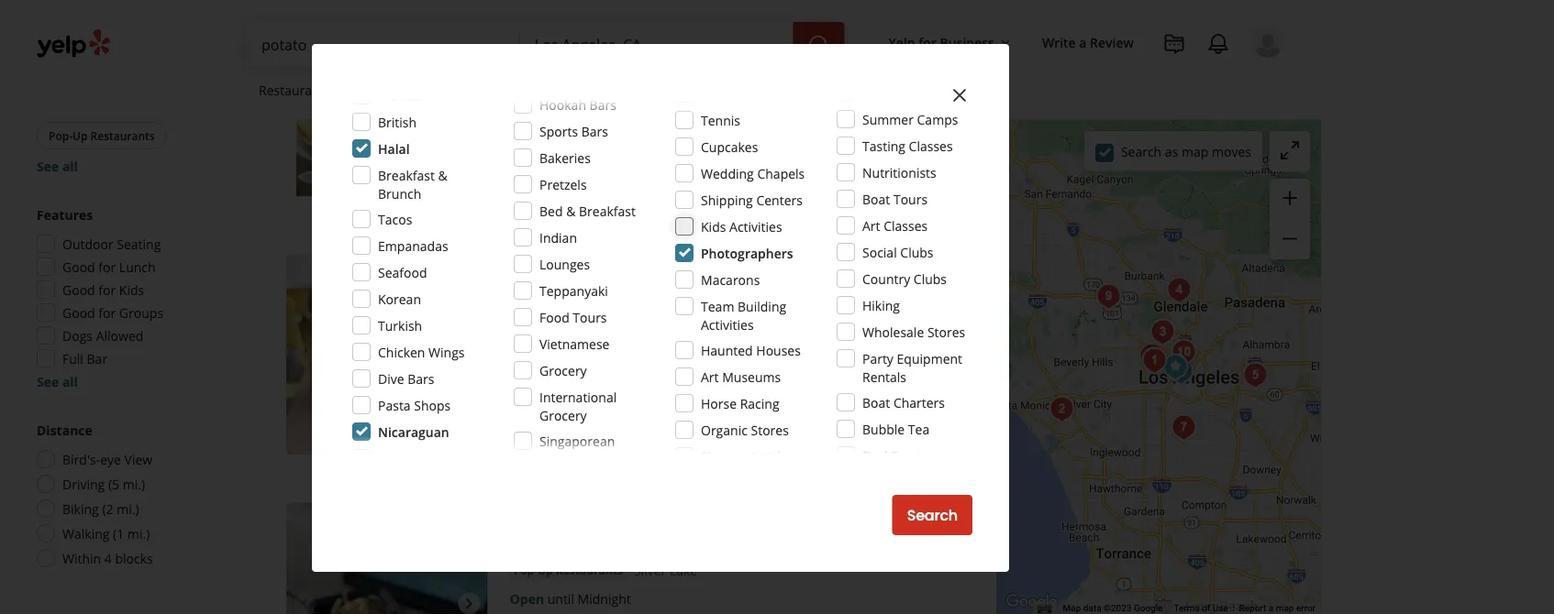 Task type: describe. For each thing, give the bounding box(es) containing it.
humble
[[530, 254, 602, 280]]

estate
[[891, 447, 928, 465]]

potato inside balls--with a name like the potato sack, they need more potato items..."
[[628, 137, 668, 154]]

groups
[[119, 304, 163, 322]]

photographers
[[701, 245, 793, 262]]

dogs
[[62, 327, 93, 345]]

mi.) for walking (1 mi.)
[[127, 525, 150, 543]]

search for search
[[907, 506, 958, 526]]

search image
[[808, 34, 830, 56]]

british
[[378, 113, 417, 131]]

tours for food tours
[[573, 309, 607, 326]]

delivery for 2 . humble potato
[[648, 430, 691, 445]]

reviews) for 2 . humble potato
[[667, 285, 717, 302]]

the potato sack link
[[530, 5, 677, 30]]

name
[[775, 118, 809, 136]]

racing
[[740, 395, 779, 412]]

shipping centers
[[701, 191, 803, 209]]

walking (1 mi.)
[[62, 525, 150, 543]]

museums
[[722, 368, 781, 386]]

& for bed
[[566, 202, 576, 220]]

16 speech v2 image for 2
[[510, 370, 524, 384]]

vendors
[[84, 58, 128, 73]]

outdoor inside group
[[62, 235, 113, 253]]

seating for the
[[576, 180, 615, 196]]

bars for dive bars
[[408, 370, 434, 388]]

2 vertical spatial potato
[[822, 367, 865, 385]]

16 speech v2 image for 1
[[510, 120, 524, 135]]

yelp for business
[[889, 33, 995, 51]]

boat tours
[[862, 190, 928, 208]]

keyboard shortcuts image
[[1037, 605, 1052, 614]]

16 checkmark v2 image for outdoor seating
[[510, 430, 524, 444]]

. for 1
[[520, 5, 525, 30]]

yelp
[[889, 33, 915, 51]]

more for humble potato
[[747, 386, 781, 403]]

search as map moves
[[1121, 143, 1251, 160]]

"i don't know, dude, when you go to a cool asian potato
[[530, 367, 865, 385]]

the potato sack image
[[286, 5, 488, 207]]

"i for humble potato
[[530, 367, 538, 385]]

search for search as map moves
[[1121, 143, 1162, 160]]

option group containing distance
[[31, 421, 228, 573]]

art for art museums
[[701, 368, 719, 386]]

real estate
[[862, 447, 928, 465]]

vans image
[[1163, 354, 1199, 390]]

reviews) for 1 . the potato sack
[[667, 36, 717, 53]]

services for home services
[[425, 81, 474, 99]]

as
[[1165, 143, 1178, 160]]

previous image for closed until 7:00 am tomorrow
[[294, 95, 316, 117]]

0 vertical spatial activities
[[729, 218, 782, 235]]

sports
[[539, 122, 578, 140]]

soul
[[49, 23, 71, 39]]

3 slideshow element from the top
[[286, 504, 488, 615]]

1 like from the left
[[575, 118, 596, 136]]

start order link for the potato sack
[[824, 168, 938, 209]]

search dialog
[[0, 0, 1554, 615]]

street vendors button
[[37, 52, 139, 80]]

takeout for 1 . the potato sack
[[724, 180, 767, 196]]

(733
[[638, 285, 664, 302]]

place,
[[530, 386, 565, 403]]

kids activities
[[701, 218, 782, 235]]

pop-up restaurants for right pop-up restaurants button
[[513, 563, 623, 579]]

horse
[[701, 395, 737, 412]]

the inside balls--with a name like the potato sack, they need more potato items..."
[[836, 118, 859, 136]]

biking (2 mi.)
[[62, 500, 139, 518]]

good for kids
[[62, 281, 144, 299]]

zoom in image
[[1279, 187, 1301, 209]]

louders image
[[1133, 338, 1170, 375]]

sack
[[635, 5, 677, 30]]

bars for hookah bars
[[590, 96, 616, 113]]

next image for open until midnight
[[458, 593, 480, 615]]

bed & breakfast
[[539, 202, 636, 220]]

(733 reviews) link
[[638, 283, 717, 303]]

4.2 star rating image
[[510, 36, 609, 54]]

map for moves
[[1182, 143, 1209, 160]]

0 horizontal spatial humble potato image
[[286, 254, 488, 456]]

korean
[[378, 290, 421, 308]]

map
[[1063, 603, 1081, 614]]

outdoor for 1
[[528, 180, 573, 196]]

tacos
[[378, 211, 412, 228]]

9:00
[[578, 342, 603, 359]]

terms of use link
[[1174, 603, 1228, 614]]

know,
[[576, 367, 611, 385]]

chapels
[[757, 165, 805, 182]]

equipment
[[897, 350, 962, 367]]

allowed
[[96, 327, 143, 345]]

more link for humble potato
[[747, 386, 781, 403]]

american
[[513, 314, 566, 329]]

rentals
[[862, 368, 907, 386]]

mexican
[[378, 87, 428, 104]]

seating for humble
[[576, 430, 615, 445]]

activities inside 'team building activities'
[[701, 316, 754, 334]]

centers
[[756, 191, 803, 209]]

tea
[[908, 421, 930, 438]]

when
[[652, 367, 685, 385]]

until for humble
[[548, 342, 574, 359]]

flowers
[[701, 448, 747, 466]]

chicken wings
[[378, 344, 465, 361]]

map for error
[[1276, 603, 1294, 614]]

nutritionists
[[862, 164, 936, 181]]

slideshow element for 1
[[286, 5, 488, 207]]

1 grocery from the top
[[539, 362, 587, 379]]

1 horizontal spatial humble potato image
[[1043, 391, 1080, 428]]

pop-up restaurants for pop-up restaurants button within see all group
[[49, 128, 155, 143]]

(new)
[[569, 314, 601, 329]]

like inside balls--with a name like the potato sack, they need more potato items..."
[[813, 118, 833, 136]]

user actions element
[[874, 23, 1310, 136]]

outdoor seating for the
[[528, 180, 615, 196]]

16 chevron down v2 image
[[998, 36, 1013, 50]]

slideshow element for 2
[[286, 254, 488, 456]]

haunted houses
[[701, 342, 801, 359]]

party
[[862, 350, 894, 367]]

bird's-eye view
[[62, 451, 152, 468]]

nicaraguan
[[378, 423, 449, 441]]

cool
[[758, 367, 783, 385]]

boat for boat tours
[[862, 190, 890, 208]]

report a map error
[[1239, 603, 1316, 614]]

seating
[[117, 235, 161, 253]]

report a map error link
[[1239, 603, 1316, 614]]

flowers & gifts
[[701, 448, 791, 466]]

gifts
[[763, 448, 791, 466]]

outdoor seating for humble
[[528, 430, 615, 445]]

write
[[1042, 33, 1076, 51]]

2 vertical spatial until
[[548, 591, 574, 608]]

food inside search dialog
[[539, 309, 570, 326]]

(231 reviews)
[[638, 36, 717, 53]]

house of mash image
[[1144, 314, 1181, 351]]

italian
[[378, 450, 415, 467]]

tennis
[[701, 111, 740, 129]]

biking
[[62, 500, 99, 518]]

pasta shops
[[378, 397, 451, 414]]

good for good for kids
[[62, 281, 95, 299]]

the potato sack image
[[1136, 343, 1173, 379]]

a inside balls--with a name like the potato sack, they need more potato items..."
[[765, 118, 772, 136]]

teppanyaki
[[539, 282, 608, 300]]

see all group
[[33, 0, 228, 175]]

potato for humble potato
[[607, 254, 668, 280]]

houses
[[756, 342, 801, 359]]

0 horizontal spatial the
[[530, 5, 564, 30]]

(2
[[102, 500, 113, 518]]

potato inside balls--with a name like the potato sack, they need more potato items..."
[[862, 118, 901, 136]]

group containing features
[[31, 206, 228, 391]]

for..."
[[712, 386, 744, 403]]

eye
[[100, 451, 121, 468]]

1 horizontal spatial group
[[1270, 179, 1310, 260]]

balls-
[[700, 118, 732, 136]]

tomorrow
[[637, 93, 698, 110]]

poutine brothers image
[[1165, 410, 1202, 446]]

grocery inside international grocery
[[539, 407, 587, 424]]

building
[[738, 298, 786, 315]]

sandwiches link
[[670, 313, 742, 331]]

country clubs
[[862, 270, 947, 288]]

american (new) button
[[510, 313, 605, 331]]

for for kids
[[98, 281, 116, 299]]

more
[[664, 81, 696, 99]]

home services link
[[371, 66, 514, 119]]

a right the to
[[747, 367, 754, 385]]

shops
[[414, 397, 451, 414]]

the
[[599, 118, 619, 136]]

a inside /burger place, pay a pretty steep price for..."
[[593, 386, 600, 403]]

more link
[[650, 66, 736, 119]]

angel's tijuana tacos image
[[1165, 334, 1202, 371]]

. for 2
[[520, 254, 525, 280]]



Task type: vqa. For each thing, say whether or not it's contained in the screenshot.
Cupcakes
yes



Task type: locate. For each thing, give the bounding box(es) containing it.
delivery down items..."
[[648, 180, 691, 196]]

potato down the party
[[822, 367, 865, 385]]

reviews)
[[667, 36, 717, 53], [667, 285, 717, 302]]

for right yelp
[[919, 33, 937, 51]]

clubs for social clubs
[[900, 244, 934, 261]]

up down 'street vendors' button
[[73, 128, 88, 143]]

bars down 7:00
[[581, 122, 608, 140]]

0 vertical spatial see all button
[[37, 157, 78, 175]]

0 vertical spatial all
[[62, 157, 78, 175]]

art up price
[[701, 368, 719, 386]]

1 vertical spatial order
[[880, 428, 921, 448]]

1 . the potato sack
[[510, 5, 677, 30]]

takeout for 2 . humble potato
[[724, 430, 767, 445]]

1 order from the top
[[880, 178, 921, 199]]

art for art classes
[[862, 217, 880, 234]]

outdoor down international grocery
[[528, 430, 573, 445]]

see all for first see all button from the bottom of the page
[[37, 373, 78, 390]]

stores for wholesale stores
[[927, 323, 965, 341]]

/burger
[[865, 367, 910, 385]]

vietnamese
[[539, 335, 610, 353]]

16 speech v2 image
[[510, 120, 524, 135], [510, 370, 524, 384]]

1 vertical spatial all
[[62, 373, 78, 390]]

american (new) link
[[510, 313, 605, 331]]

clubs down social clubs
[[914, 270, 947, 288]]

expand map image
[[1279, 139, 1301, 161]]

1 "i from the top
[[530, 118, 538, 136]]

bar
[[87, 350, 107, 367]]

see all button down the full
[[37, 373, 78, 390]]

potato corner image
[[1161, 272, 1198, 309]]

& for breakfast
[[438, 167, 448, 184]]

outdoor seating up bed & breakfast
[[528, 180, 615, 196]]

1 horizontal spatial food
[[539, 309, 570, 326]]

1 vertical spatial clubs
[[914, 270, 947, 288]]

breakfast down pretzels at the left of page
[[579, 202, 636, 220]]

2 horizontal spatial &
[[751, 448, 760, 466]]

None search field
[[247, 22, 848, 66]]

reviews) right (231
[[667, 36, 717, 53]]

business
[[940, 33, 995, 51]]

2 see all from the top
[[37, 373, 78, 390]]

restaurants inside business categories element
[[259, 81, 331, 99]]

like up the need
[[575, 118, 596, 136]]

seating down international grocery
[[576, 430, 615, 445]]

1 start order link from the top
[[824, 168, 938, 209]]

2 start order link from the top
[[824, 417, 938, 458]]

2 vertical spatial restaurants
[[556, 563, 623, 579]]

2 services from the left
[[561, 81, 609, 99]]

humble potato image
[[286, 254, 488, 456], [1043, 391, 1080, 428]]

dude,
[[614, 367, 648, 385]]

2 see from the top
[[37, 373, 59, 390]]

midnight
[[578, 591, 631, 608]]

search inside search button
[[907, 506, 958, 526]]

bubble
[[862, 421, 905, 438]]

0 horizontal spatial &
[[438, 167, 448, 184]]

terms of use
[[1174, 603, 1228, 614]]

1 see from the top
[[37, 157, 59, 175]]

1 16 speech v2 image from the top
[[510, 120, 524, 135]]

sports bars
[[539, 122, 608, 140]]

street
[[49, 58, 81, 73]]

closed
[[510, 93, 552, 110]]

boat for boat charters
[[862, 394, 890, 411]]

mi.) for driving (5 mi.)
[[123, 476, 145, 493]]

see inside group
[[37, 157, 59, 175]]

0 horizontal spatial kids
[[119, 281, 144, 299]]

1 vertical spatial mi.)
[[117, 500, 139, 518]]

more down -
[[722, 137, 756, 154]]

closed until 7:00 am tomorrow
[[510, 93, 698, 110]]

1 vertical spatial the
[[836, 118, 859, 136]]

-
[[732, 118, 736, 136]]

google image
[[1002, 591, 1062, 615]]

grocery down 'international'
[[539, 407, 587, 424]]

start for the potato sack
[[842, 178, 876, 199]]

projects image
[[1163, 33, 1185, 55]]

more down the
[[593, 137, 625, 154]]

google
[[1134, 603, 1163, 614]]

1 horizontal spatial 16 checkmark v2 image
[[706, 430, 720, 444]]

0 horizontal spatial map
[[1182, 143, 1209, 160]]

classes for tasting classes
[[909, 137, 953, 155]]

1 vertical spatial see all
[[37, 373, 78, 390]]

2 vertical spatial bars
[[408, 370, 434, 388]]

stores up 'gifts'
[[751, 422, 789, 439]]

2 slideshow element from the top
[[286, 254, 488, 456]]

pop- for pop-up restaurants button within see all group
[[49, 128, 73, 143]]

1 all from the top
[[62, 157, 78, 175]]

1 open from the top
[[510, 342, 544, 359]]

& for flowers
[[751, 448, 760, 466]]

1 seating from the top
[[576, 180, 615, 196]]

24 chevron down v2 image
[[613, 79, 635, 101]]

pop-up restaurants button inside see all group
[[37, 122, 167, 150]]

0 horizontal spatial 16 checkmark v2 image
[[510, 430, 524, 444]]

for for lunch
[[98, 258, 116, 276]]

0 vertical spatial start order link
[[824, 168, 938, 209]]

bars for sports bars
[[581, 122, 608, 140]]

4.3 star rating image
[[510, 285, 609, 304]]

(733 reviews)
[[638, 285, 717, 302]]

for
[[919, 33, 937, 51], [98, 258, 116, 276], [98, 281, 116, 299], [98, 304, 116, 322]]

1 vertical spatial potato
[[628, 137, 668, 154]]

start left estate
[[842, 428, 876, 448]]

1 slideshow element from the top
[[286, 5, 488, 207]]

more link for the potato sack
[[722, 137, 756, 154]]

start down tasting
[[842, 178, 876, 199]]

2
[[510, 254, 520, 280]]

1 horizontal spatial services
[[561, 81, 609, 99]]

services for auto services
[[561, 81, 609, 99]]

previous image
[[294, 344, 316, 366]]

see all up features
[[37, 157, 78, 175]]

start order link
[[824, 168, 938, 209], [824, 417, 938, 458]]

1 horizontal spatial map
[[1276, 603, 1294, 614]]

kids inside search dialog
[[701, 218, 726, 235]]

start order for 2 . humble potato
[[842, 428, 921, 448]]

wedding chapels
[[701, 165, 805, 182]]

activities down team
[[701, 316, 754, 334]]

hiking
[[862, 297, 900, 314]]

clubs up country clubs
[[900, 244, 934, 261]]

tasting
[[862, 137, 906, 155]]

"i up place,
[[530, 367, 538, 385]]

pop-
[[49, 128, 73, 143], [513, 563, 538, 579]]

2 "i from the top
[[530, 367, 538, 385]]

pop-up restaurants up open until midnight
[[513, 563, 623, 579]]

0 vertical spatial see all
[[37, 157, 78, 175]]

breakfast inside breakfast & brunch
[[378, 167, 435, 184]]

1 vertical spatial stores
[[751, 422, 789, 439]]

2 like from the left
[[813, 118, 833, 136]]

1 see all button from the top
[[37, 157, 78, 175]]

2 vertical spatial good
[[62, 304, 95, 322]]

walking
[[62, 525, 110, 543]]

1 next image from the top
[[458, 344, 480, 366]]

1 good from the top
[[62, 258, 95, 276]]

a right the with
[[765, 118, 772, 136]]

map region
[[798, 0, 1502, 615]]

3 good from the top
[[62, 304, 95, 322]]

0 vertical spatial &
[[438, 167, 448, 184]]

1 vertical spatial seating
[[576, 430, 615, 445]]

mi.) right (1
[[127, 525, 150, 543]]

business categories element
[[244, 66, 1284, 119]]

wholesale stores
[[862, 323, 965, 341]]

4.2 link
[[616, 34, 634, 53]]

search left as
[[1121, 143, 1162, 160]]

for for groups
[[98, 304, 116, 322]]

hookah bars
[[539, 96, 616, 113]]

classes for art classes
[[884, 217, 928, 234]]

1 start from the top
[[842, 178, 876, 199]]

1 vertical spatial pop-
[[513, 563, 538, 579]]

data
[[1083, 603, 1102, 614]]

you
[[688, 367, 710, 385]]

activities down shipping centers
[[729, 218, 782, 235]]

pop-up restaurants button down vendors
[[37, 122, 167, 150]]

16 checkmark v2 image up 'flowers'
[[706, 430, 720, 444]]

0 vertical spatial slideshow element
[[286, 5, 488, 207]]

a right write
[[1079, 33, 1087, 51]]

art up social
[[862, 217, 880, 234]]

2 see all button from the top
[[37, 373, 78, 390]]

16 speech v2 image left don't
[[510, 370, 524, 384]]

more for the potato sack
[[722, 137, 756, 154]]

for down good for lunch on the top of page
[[98, 281, 116, 299]]

2 seating from the top
[[576, 430, 615, 445]]

1 16 checkmark v2 image from the left
[[510, 430, 524, 444]]

1 vertical spatial see all button
[[37, 373, 78, 390]]

mister fried potato image
[[1237, 357, 1274, 394]]

2 takeout from the top
[[724, 430, 767, 445]]

0 horizontal spatial restaurants
[[90, 128, 155, 143]]

1 vertical spatial search
[[907, 506, 958, 526]]

art classes
[[862, 217, 928, 234]]

1 vertical spatial breakfast
[[579, 202, 636, 220]]

2 previous image from the top
[[294, 593, 316, 615]]

0 vertical spatial order
[[880, 178, 921, 199]]

potato down fried
[[628, 137, 668, 154]]

for for business
[[919, 33, 937, 51]]

write a review link
[[1035, 26, 1141, 59]]

1 vertical spatial map
[[1276, 603, 1294, 614]]

1 horizontal spatial pop-up restaurants button
[[510, 562, 627, 580]]

16 checkmark v2 image for takeout
[[706, 430, 720, 444]]

the up 4.2 star rating image
[[530, 5, 564, 30]]

0 horizontal spatial like
[[575, 118, 596, 136]]

steep
[[643, 386, 675, 403]]

mi.) right (5
[[123, 476, 145, 493]]

all up features
[[62, 157, 78, 175]]

good for good for lunch
[[62, 258, 95, 276]]

1 vertical spatial start
[[842, 428, 876, 448]]

start order link for humble potato
[[824, 417, 938, 458]]

more link down cool
[[747, 386, 781, 403]]

"i up they
[[530, 118, 538, 136]]

for down good for kids
[[98, 304, 116, 322]]

1 vertical spatial activities
[[701, 316, 754, 334]]

close image
[[949, 84, 971, 106]]

(231 reviews) link
[[638, 34, 717, 53]]

1 vertical spatial pop-up restaurants
[[513, 563, 623, 579]]

0 vertical spatial classes
[[909, 137, 953, 155]]

restaurants for pop-up restaurants button within see all group
[[90, 128, 155, 143]]

1 horizontal spatial like
[[813, 118, 833, 136]]

real
[[862, 447, 888, 465]]

potato for the potato sack
[[569, 5, 630, 30]]

start order for 1 . the potato sack
[[842, 178, 921, 199]]

pop-up restaurants button
[[37, 122, 167, 150], [510, 562, 627, 580]]

0 horizontal spatial pop-up restaurants
[[49, 128, 155, 143]]

pop- down street
[[49, 128, 73, 143]]

next image
[[458, 344, 480, 366], [458, 593, 480, 615]]

tours for boat tours
[[894, 190, 928, 208]]

1 vertical spatial reviews)
[[667, 285, 717, 302]]

2 start from the top
[[842, 428, 876, 448]]

zoom out image
[[1279, 228, 1301, 250]]

up inside pop-up restaurants link
[[538, 563, 553, 579]]

2 start order from the top
[[842, 428, 921, 448]]

up up open until midnight
[[538, 563, 553, 579]]

art museums
[[701, 368, 781, 386]]

good
[[62, 258, 95, 276], [62, 281, 95, 299], [62, 304, 95, 322]]

0 vertical spatial potato
[[653, 118, 696, 136]]

0 vertical spatial pop-
[[49, 128, 73, 143]]

1 horizontal spatial the
[[836, 118, 859, 136]]

until for the
[[555, 93, 582, 110]]

bubble tea
[[862, 421, 930, 438]]

see all for first see all button from the top of the page
[[37, 157, 78, 175]]

0 vertical spatial map
[[1182, 143, 1209, 160]]

see all
[[37, 157, 78, 175], [37, 373, 78, 390]]

bars down chicken wings
[[408, 370, 434, 388]]

2 open from the top
[[510, 591, 544, 608]]

0 horizontal spatial pop-up restaurants button
[[37, 122, 167, 150]]

breakfast & brunch
[[378, 167, 448, 202]]

restaurants
[[259, 81, 331, 99], [90, 128, 155, 143], [556, 563, 623, 579]]

breakfast up brunch
[[378, 167, 435, 184]]

tours
[[894, 190, 928, 208], [573, 309, 607, 326]]

2 16 checkmark v2 image from the left
[[706, 430, 720, 444]]

/burger place, pay a pretty steep price for..."
[[530, 367, 910, 403]]

16 checkmark v2 image left singaporean on the bottom of page
[[510, 430, 524, 444]]

& inside breakfast & brunch
[[438, 167, 448, 184]]

1 vertical spatial up
[[538, 563, 553, 579]]

for inside button
[[919, 33, 937, 51]]

brunch
[[378, 185, 421, 202]]

all down the full
[[62, 373, 78, 390]]

2 delivery from the top
[[648, 430, 691, 445]]

0 vertical spatial "i
[[530, 118, 538, 136]]

1 vertical spatial boat
[[862, 394, 890, 411]]

0 vertical spatial restaurants
[[259, 81, 331, 99]]

0 vertical spatial reviews)
[[667, 36, 717, 53]]

next image for open until 9:00 pm
[[458, 344, 480, 366]]

1 vertical spatial start order link
[[824, 417, 938, 458]]

1 vertical spatial next image
[[458, 593, 480, 615]]

0 vertical spatial takeout
[[724, 180, 767, 196]]

classes up social clubs
[[884, 217, 928, 234]]

good for groups
[[62, 304, 163, 322]]

international grocery
[[539, 389, 617, 424]]

1 outdoor seating from the top
[[528, 180, 615, 196]]

indian
[[539, 229, 577, 246]]

pop- up open until midnight
[[513, 563, 538, 579]]

2 all from the top
[[62, 373, 78, 390]]

open
[[510, 342, 544, 359], [510, 591, 544, 608]]

1 horizontal spatial stores
[[927, 323, 965, 341]]

outdoor seating
[[62, 235, 161, 253]]

more inside balls--with a name like the potato sack, they need more potato items..."
[[593, 137, 625, 154]]

classes down the sack, at the right top of page
[[909, 137, 953, 155]]

1 vertical spatial 16 speech v2 image
[[510, 370, 524, 384]]

1 vertical spatial &
[[566, 202, 576, 220]]

0 vertical spatial the
[[530, 5, 564, 30]]

1 vertical spatial slideshow element
[[286, 254, 488, 456]]

slideshow element
[[286, 5, 488, 207], [286, 254, 488, 456], [286, 504, 488, 615]]

restaurants inside see all group
[[90, 128, 155, 143]]

wedding
[[701, 165, 754, 182]]

0 horizontal spatial services
[[425, 81, 474, 99]]

outdoor up bed
[[528, 180, 573, 196]]

see all down the full
[[37, 373, 78, 390]]

seating up bed & breakfast
[[576, 180, 615, 196]]

full
[[62, 350, 83, 367]]

good up dogs
[[62, 304, 95, 322]]

1 vertical spatial bars
[[581, 122, 608, 140]]

tours up vietnamese
[[573, 309, 607, 326]]

boat
[[862, 190, 890, 208], [862, 394, 890, 411]]

report
[[1239, 603, 1266, 614]]

potato down tomorrow
[[653, 118, 696, 136]]

.
[[520, 5, 525, 30], [520, 254, 525, 280]]

0 horizontal spatial tours
[[573, 309, 607, 326]]

boat down rentals
[[862, 394, 890, 411]]

1 vertical spatial more link
[[747, 386, 781, 403]]

delivery for 1 . the potato sack
[[648, 180, 691, 196]]

mi.) for biking (2 mi.)
[[117, 500, 139, 518]]

. up 4.2 star rating image
[[520, 5, 525, 30]]

a right pay
[[593, 386, 600, 403]]

0 vertical spatial mi.)
[[123, 476, 145, 493]]

auto services link
[[514, 66, 650, 119]]

start for humble potato
[[842, 428, 876, 448]]

international
[[539, 389, 617, 406]]

kids down lunch
[[119, 281, 144, 299]]

pop-up restaurants down vendors
[[49, 128, 155, 143]]

see all button up features
[[37, 157, 78, 175]]

0 vertical spatial art
[[862, 217, 880, 234]]

mi.) right (2
[[117, 500, 139, 518]]

bakeries
[[539, 149, 591, 167]]

until
[[555, 93, 582, 110], [548, 342, 574, 359], [548, 591, 574, 608]]

map right as
[[1182, 143, 1209, 160]]

previous image for open until midnight
[[294, 593, 316, 615]]

2 horizontal spatial restaurants
[[556, 563, 623, 579]]

pop-up restaurants button up open until midnight
[[510, 562, 627, 580]]

2 outdoor seating from the top
[[528, 430, 615, 445]]

stores up equipment
[[927, 323, 965, 341]]

open down american
[[510, 342, 544, 359]]

restaurants for right pop-up restaurants button
[[556, 563, 623, 579]]

stores for organic stores
[[751, 422, 789, 439]]

0 vertical spatial 16 speech v2 image
[[510, 120, 524, 135]]

1 horizontal spatial tours
[[894, 190, 928, 208]]

0 vertical spatial up
[[73, 128, 88, 143]]

2 next image from the top
[[458, 593, 480, 615]]

1 vertical spatial restaurants
[[90, 128, 155, 143]]

potato up 4.2 link
[[569, 5, 630, 30]]

good down good for lunch on the top of page
[[62, 281, 95, 299]]

grocery down open until 9:00 pm
[[539, 362, 587, 379]]

1 horizontal spatial pop-
[[513, 563, 538, 579]]

2 order from the top
[[880, 428, 921, 448]]

0 vertical spatial see
[[37, 157, 59, 175]]

(231
[[638, 36, 664, 53]]

0 vertical spatial food
[[74, 23, 100, 39]]

"i quite like the fried potato
[[530, 118, 696, 136]]

1 vertical spatial "i
[[530, 367, 538, 385]]

potato up "(733"
[[607, 254, 668, 280]]

order
[[880, 178, 921, 199], [880, 428, 921, 448]]

2 grocery from the top
[[539, 407, 587, 424]]

2 vertical spatial outdoor
[[528, 430, 573, 445]]

0 vertical spatial seating
[[576, 180, 615, 196]]

outdoor up good for lunch on the top of page
[[62, 235, 113, 253]]

1 see all from the top
[[37, 157, 78, 175]]

0 horizontal spatial art
[[701, 368, 719, 386]]

1 takeout from the top
[[724, 180, 767, 196]]

0 vertical spatial delivery
[[648, 180, 691, 196]]

within
[[62, 550, 101, 567]]

the left "summer"
[[836, 118, 859, 136]]

boat up art classes
[[862, 190, 890, 208]]

1 . from the top
[[520, 5, 525, 30]]

singaporean
[[539, 433, 615, 450]]

outdoor seating down international grocery
[[528, 430, 615, 445]]

0 vertical spatial pop-up restaurants button
[[37, 122, 167, 150]]

1 vertical spatial start order
[[842, 428, 921, 448]]

open for open until midnight
[[510, 591, 544, 608]]

nordstrom rack image
[[1157, 349, 1194, 386]]

potato up tasting
[[862, 118, 901, 136]]

order for 1 . the potato sack
[[880, 178, 921, 199]]

open for open until 9:00 pm
[[510, 342, 544, 359]]

0 vertical spatial outdoor seating
[[528, 180, 615, 196]]

use
[[1213, 603, 1228, 614]]

16 checkmark v2 image
[[510, 430, 524, 444], [706, 430, 720, 444]]

all inside group
[[62, 157, 78, 175]]

pop-up restaurants inside see all group
[[49, 128, 155, 143]]

reviews) up sandwiches
[[667, 285, 717, 302]]

organic
[[701, 422, 748, 439]]

good for good for groups
[[62, 304, 95, 322]]

1 horizontal spatial pop-up restaurants
[[513, 563, 623, 579]]

group
[[1270, 179, 1310, 260], [31, 206, 228, 391]]

good up good for kids
[[62, 258, 95, 276]]

1 previous image from the top
[[294, 95, 316, 117]]

a right report
[[1269, 603, 1274, 614]]

more down cool
[[747, 386, 781, 403]]

up inside see all group
[[73, 128, 88, 143]]

auto
[[529, 81, 557, 99]]

sandwiches button
[[670, 313, 742, 331]]

team building activities
[[701, 298, 786, 334]]

pop- inside see all group
[[49, 128, 73, 143]]

1 services from the left
[[425, 81, 474, 99]]

1 reviews) from the top
[[667, 36, 717, 53]]

16 speech v2 image down closed
[[510, 120, 524, 135]]

2 good from the top
[[62, 281, 95, 299]]

for up good for kids
[[98, 258, 116, 276]]

delivery
[[648, 180, 691, 196], [648, 430, 691, 445]]

see up features
[[37, 157, 59, 175]]

1 vertical spatial tours
[[573, 309, 607, 326]]

1 vertical spatial food
[[539, 309, 570, 326]]

1 vertical spatial classes
[[884, 217, 928, 234]]

2 . from the top
[[520, 254, 525, 280]]

16 close v2 image
[[510, 180, 524, 195]]

haunted
[[701, 342, 753, 359]]

delivery down "steep"
[[648, 430, 691, 445]]

chicken
[[378, 344, 425, 361]]

tours down nutritionists
[[894, 190, 928, 208]]

1 boat from the top
[[862, 190, 890, 208]]

outdoor for 2
[[528, 430, 573, 445]]

2 reviews) from the top
[[667, 285, 717, 302]]

1 delivery from the top
[[648, 180, 691, 196]]

search down estate
[[907, 506, 958, 526]]

the
[[530, 5, 564, 30], [836, 118, 859, 136]]

1 vertical spatial kids
[[119, 281, 144, 299]]

the baked potato image
[[1090, 278, 1127, 315]]

house of mash image
[[286, 504, 488, 615]]

more link down -
[[722, 137, 756, 154]]

. left lounges
[[520, 254, 525, 280]]

see up the distance
[[37, 373, 59, 390]]

kids down shipping
[[701, 218, 726, 235]]

start
[[842, 178, 876, 199], [842, 428, 876, 448]]

lunch
[[119, 258, 156, 276]]

hookah
[[539, 96, 586, 113]]

4
[[104, 550, 112, 567]]

map left error
[[1276, 603, 1294, 614]]

option group
[[31, 421, 228, 573]]

4.2
[[616, 36, 634, 53]]

full bar
[[62, 350, 107, 367]]

"i for the potato sack
[[530, 118, 538, 136]]

pop- for right pop-up restaurants button
[[513, 563, 538, 579]]

quite
[[541, 118, 572, 136]]

clubs for country clubs
[[914, 270, 947, 288]]

2 boat from the top
[[862, 394, 890, 411]]

0 horizontal spatial stores
[[751, 422, 789, 439]]

cupcakes
[[701, 138, 758, 156]]

food inside button
[[74, 23, 100, 39]]

1 horizontal spatial restaurants
[[259, 81, 331, 99]]

1 horizontal spatial art
[[862, 217, 880, 234]]

2 16 speech v2 image from the top
[[510, 370, 524, 384]]

bars up the
[[590, 96, 616, 113]]

0 horizontal spatial up
[[73, 128, 88, 143]]

tasting classes
[[862, 137, 953, 155]]

open down pop-up restaurants link at left
[[510, 591, 544, 608]]

1 vertical spatial grocery
[[539, 407, 587, 424]]

0 vertical spatial clubs
[[900, 244, 934, 261]]

like right name
[[813, 118, 833, 136]]

search button
[[892, 495, 973, 536]]

silver
[[634, 563, 666, 580]]

0 vertical spatial more link
[[722, 137, 756, 154]]

previous image
[[294, 95, 316, 117], [294, 593, 316, 615]]

order for 2 . humble potato
[[880, 428, 921, 448]]

2 vertical spatial potato
[[607, 254, 668, 280]]

moves
[[1212, 143, 1251, 160]]

notifications image
[[1207, 33, 1229, 55]]

1 start order from the top
[[842, 178, 921, 199]]



